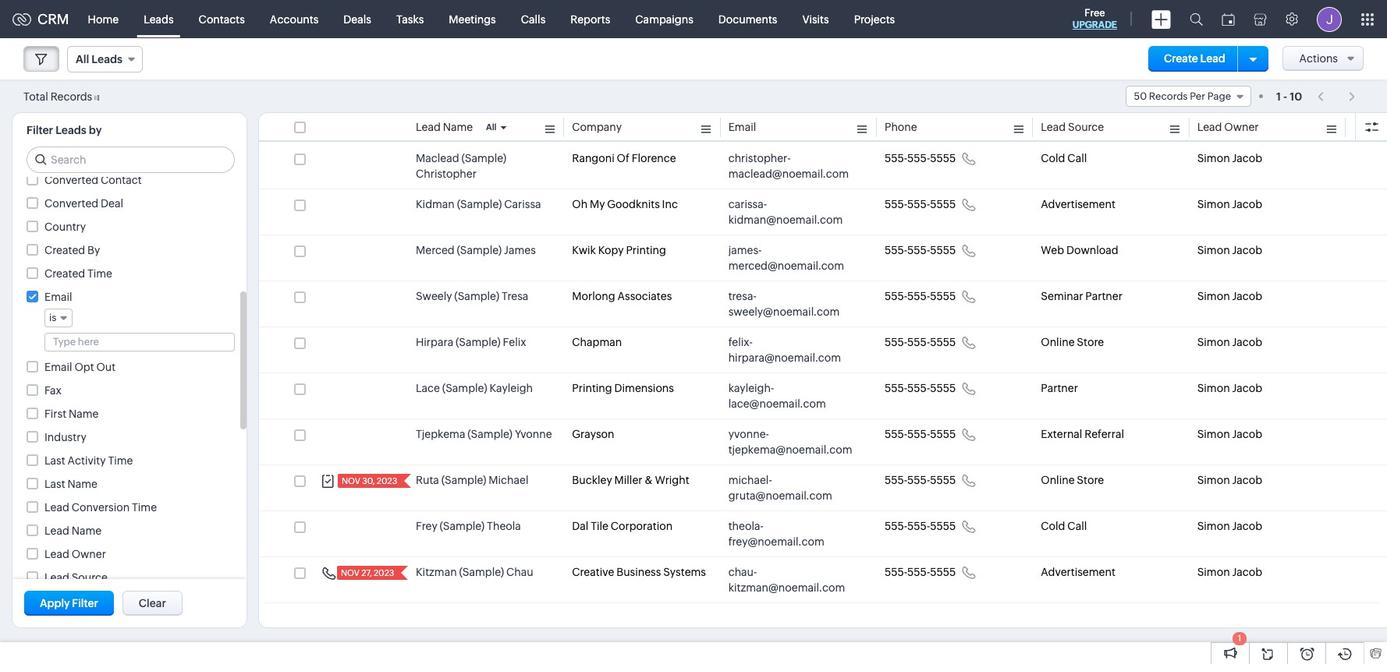Task type: locate. For each thing, give the bounding box(es) containing it.
documents link
[[706, 0, 790, 38]]

1 simon from the top
[[1197, 152, 1230, 165]]

advertisement for chau- kitzman@noemail.com
[[1041, 566, 1116, 579]]

2 simon jacob from the top
[[1197, 198, 1263, 211]]

felix- hirpara@noemail.com link
[[728, 335, 854, 366]]

time down by
[[87, 268, 112, 280]]

2 online store from the top
[[1041, 474, 1104, 487]]

lead name down conversion
[[44, 525, 102, 538]]

1 last from the top
[[44, 455, 65, 467]]

cold for christopher- maclead@noemail.com
[[1041, 152, 1065, 165]]

0 vertical spatial 1
[[1276, 90, 1281, 103]]

leads right the home link
[[144, 13, 174, 25]]

2 online from the top
[[1041, 474, 1075, 487]]

1 simon jacob from the top
[[1197, 152, 1263, 165]]

simon for felix- hirpara@noemail.com
[[1197, 336, 1230, 349]]

records inside field
[[1149, 91, 1188, 102]]

web download
[[1041, 244, 1119, 257]]

9 simon from the top
[[1197, 520, 1230, 533]]

0 vertical spatial 2023
[[377, 477, 397, 486]]

2 vertical spatial leads
[[56, 124, 86, 137]]

8 simon jacob from the top
[[1197, 474, 1263, 487]]

1 vertical spatial store
[[1077, 474, 1104, 487]]

0 vertical spatial call
[[1068, 152, 1087, 165]]

james-
[[728, 244, 762, 257]]

online for felix- hirpara@noemail.com
[[1041, 336, 1075, 349]]

row group
[[259, 144, 1387, 604]]

4 555-555-5555 from the top
[[885, 290, 956, 303]]

store down seminar partner in the top of the page
[[1077, 336, 1104, 349]]

5555 for christopher- maclead@noemail.com
[[930, 152, 956, 165]]

created for created time
[[44, 268, 85, 280]]

(sample) left chau at the left bottom of the page
[[459, 566, 504, 579]]

goodknits
[[607, 198, 660, 211]]

cold call
[[1041, 152, 1087, 165], [1041, 520, 1087, 533]]

of
[[617, 152, 630, 165]]

2 horizontal spatial leads
[[144, 13, 174, 25]]

filter down total
[[27, 124, 53, 137]]

555-555-5555 for yvonne- tjepkema@noemail.com
[[885, 428, 956, 441]]

9 555-555-5555 from the top
[[885, 520, 956, 533]]

jacob for yvonne- tjepkema@noemail.com
[[1232, 428, 1263, 441]]

0 vertical spatial converted
[[44, 174, 98, 186]]

10 555-555-5555 from the top
[[885, 566, 956, 579]]

leads for filter leads by
[[56, 124, 86, 137]]

partner
[[1085, 290, 1123, 303], [1041, 382, 1078, 395]]

kayleigh-
[[728, 382, 774, 395]]

1 horizontal spatial printing
[[626, 244, 666, 257]]

1 vertical spatial lead name
[[44, 525, 102, 538]]

jacob for james- merced@noemail.com
[[1232, 244, 1263, 257]]

9 5555 from the top
[[930, 520, 956, 533]]

(sample) up christopher
[[461, 152, 506, 165]]

6 555-555-5555 from the top
[[885, 382, 956, 395]]

converted up converted deal
[[44, 174, 98, 186]]

calendar image
[[1222, 13, 1235, 25]]

(sample) for yvonne
[[468, 428, 513, 441]]

1 horizontal spatial leads
[[92, 53, 122, 66]]

maclead
[[416, 152, 459, 165]]

jacob for kayleigh- lace@noemail.com
[[1232, 382, 1263, 395]]

simon jacob for chau- kitzman@noemail.com
[[1197, 566, 1263, 579]]

merced
[[416, 244, 455, 257]]

1 cold from the top
[[1041, 152, 1065, 165]]

2 vertical spatial email
[[44, 361, 72, 374]]

(sample) left yvonne
[[468, 428, 513, 441]]

1 vertical spatial call
[[1068, 520, 1087, 533]]

theola-
[[728, 520, 764, 533]]

clear
[[139, 598, 166, 610]]

4 jacob from the top
[[1232, 290, 1263, 303]]

leads inside field
[[92, 53, 122, 66]]

0 vertical spatial filter
[[27, 124, 53, 137]]

(sample) right frey
[[440, 520, 485, 533]]

partner up external
[[1041, 382, 1078, 395]]

1 vertical spatial lead source
[[44, 572, 108, 584]]

per
[[1190, 91, 1205, 102]]

1 vertical spatial time
[[108, 455, 133, 467]]

lace
[[416, 382, 440, 395]]

dal
[[572, 520, 589, 533]]

all up total records
[[76, 53, 89, 66]]

10
[[1290, 90, 1302, 103]]

5555 for yvonne- tjepkema@noemail.com
[[930, 428, 956, 441]]

contacts
[[199, 13, 245, 25]]

kopy
[[598, 244, 624, 257]]

2 store from the top
[[1077, 474, 1104, 487]]

simon jacob
[[1197, 152, 1263, 165], [1197, 198, 1263, 211], [1197, 244, 1263, 257], [1197, 290, 1263, 303], [1197, 336, 1263, 349], [1197, 382, 1263, 395], [1197, 428, 1263, 441], [1197, 474, 1263, 487], [1197, 520, 1263, 533], [1197, 566, 1263, 579]]

kitzman (sample) chau
[[416, 566, 533, 579]]

last down industry
[[44, 455, 65, 467]]

2 cold from the top
[[1041, 520, 1065, 533]]

1 vertical spatial 1
[[1238, 634, 1241, 644]]

0 horizontal spatial printing
[[572, 382, 612, 395]]

online down external
[[1041, 474, 1075, 487]]

2 call from the top
[[1068, 520, 1087, 533]]

name down activity
[[67, 478, 98, 491]]

online for michael- gruta@noemail.com
[[1041, 474, 1075, 487]]

wright
[[655, 474, 689, 487]]

1 vertical spatial converted
[[44, 197, 98, 210]]

5 simon jacob from the top
[[1197, 336, 1263, 349]]

filter right apply
[[72, 598, 98, 610]]

ruta
[[416, 474, 439, 487]]

online store down seminar partner in the top of the page
[[1041, 336, 1104, 349]]

(sample) left felix
[[456, 336, 501, 349]]

1 horizontal spatial 1
[[1276, 90, 1281, 103]]

actions
[[1299, 52, 1338, 65]]

9 simon jacob from the top
[[1197, 520, 1263, 533]]

create menu element
[[1142, 0, 1180, 38]]

online down seminar
[[1041, 336, 1075, 349]]

8 555-555-5555 from the top
[[885, 474, 956, 487]]

kitzman (sample) chau link
[[416, 565, 533, 580]]

10 5555 from the top
[[930, 566, 956, 579]]

records right 50
[[1149, 91, 1188, 102]]

kidman
[[416, 198, 455, 211]]

records
[[50, 90, 92, 103], [1149, 91, 1188, 102]]

printing up grayson
[[572, 382, 612, 395]]

0 horizontal spatial records
[[50, 90, 92, 103]]

company
[[572, 121, 622, 133]]

1 vertical spatial all
[[486, 122, 497, 132]]

1 vertical spatial online
[[1041, 474, 1075, 487]]

(sample) left james
[[457, 244, 502, 257]]

jacob for chau- kitzman@noemail.com
[[1232, 566, 1263, 579]]

8 5555 from the top
[[930, 474, 956, 487]]

jacob for theola- frey@noemail.com
[[1232, 520, 1263, 533]]

0 horizontal spatial lead name
[[44, 525, 102, 538]]

0 vertical spatial leads
[[144, 13, 174, 25]]

6 simon jacob from the top
[[1197, 382, 1263, 395]]

0 vertical spatial cold
[[1041, 152, 1065, 165]]

(sample) for james
[[457, 244, 502, 257]]

2 555-555-5555 from the top
[[885, 198, 956, 211]]

lead owner up apply filter button
[[44, 548, 106, 561]]

2 converted from the top
[[44, 197, 98, 210]]

michael- gruta@noemail.com
[[728, 474, 832, 502]]

2023 for ruta (sample) michael
[[377, 477, 397, 486]]

(sample) right ruta
[[441, 474, 486, 487]]

555-555-5555 for james- merced@noemail.com
[[885, 244, 956, 257]]

1 vertical spatial partner
[[1041, 382, 1078, 395]]

email up is 'field'
[[44, 291, 72, 304]]

call
[[1068, 152, 1087, 165], [1068, 520, 1087, 533]]

5555 for tresa- sweely@noemail.com
[[930, 290, 956, 303]]

accounts
[[270, 13, 319, 25]]

1 vertical spatial cold
[[1041, 520, 1065, 533]]

simon jacob for theola- frey@noemail.com
[[1197, 520, 1263, 533]]

3 simon jacob from the top
[[1197, 244, 1263, 257]]

0 horizontal spatial lead owner
[[44, 548, 106, 561]]

time right activity
[[108, 455, 133, 467]]

10 simon from the top
[[1197, 566, 1230, 579]]

50 Records Per Page field
[[1125, 86, 1251, 107]]

converted for converted contact
[[44, 174, 98, 186]]

nov left the 30,
[[342, 477, 360, 486]]

1 vertical spatial created
[[44, 268, 85, 280]]

james- merced@noemail.com
[[728, 244, 844, 272]]

all up maclead (sample) christopher link
[[486, 122, 497, 132]]

1 vertical spatial source
[[72, 572, 108, 584]]

1 online from the top
[[1041, 336, 1075, 349]]

5555 for kayleigh- lace@noemail.com
[[930, 382, 956, 395]]

morlong associates
[[572, 290, 672, 303]]

first
[[44, 408, 66, 421]]

All Leads field
[[67, 46, 143, 73]]

nov left 27,
[[341, 569, 360, 578]]

sweely
[[416, 290, 452, 303]]

2023 right the 30,
[[377, 477, 397, 486]]

lead name up maclead
[[416, 121, 473, 133]]

created down created by
[[44, 268, 85, 280]]

3 jacob from the top
[[1232, 244, 1263, 257]]

time right conversion
[[132, 502, 157, 514]]

7 5555 from the top
[[930, 428, 956, 441]]

tresa
[[502, 290, 528, 303]]

1 horizontal spatial lead source
[[1041, 121, 1104, 133]]

0 vertical spatial created
[[44, 244, 85, 257]]

555-555-5555 for kayleigh- lace@noemail.com
[[885, 382, 956, 395]]

1 vertical spatial filter
[[72, 598, 98, 610]]

9 jacob from the top
[[1232, 520, 1263, 533]]

7 jacob from the top
[[1232, 428, 1263, 441]]

50
[[1134, 91, 1147, 102]]

by
[[89, 124, 102, 137]]

all for all
[[486, 122, 497, 132]]

online store for felix- hirpara@noemail.com
[[1041, 336, 1104, 349]]

owner down page
[[1224, 121, 1259, 133]]

campaigns
[[635, 13, 693, 25]]

last activity time
[[44, 455, 133, 467]]

2 vertical spatial time
[[132, 502, 157, 514]]

records for total
[[50, 90, 92, 103]]

1 horizontal spatial records
[[1149, 91, 1188, 102]]

online store down external referral
[[1041, 474, 1104, 487]]

cold call for theola- frey@noemail.com
[[1041, 520, 1087, 533]]

0 horizontal spatial lead source
[[44, 572, 108, 584]]

0 vertical spatial partner
[[1085, 290, 1123, 303]]

0 vertical spatial advertisement
[[1041, 198, 1116, 211]]

2 advertisement from the top
[[1041, 566, 1116, 579]]

2 jacob from the top
[[1232, 198, 1263, 211]]

2 simon from the top
[[1197, 198, 1230, 211]]

leads up loading image
[[92, 53, 122, 66]]

0 vertical spatial all
[[76, 53, 89, 66]]

simon for yvonne- tjepkema@noemail.com
[[1197, 428, 1230, 441]]

carissa- kidman@noemail.com
[[728, 198, 843, 226]]

name down conversion
[[72, 525, 102, 538]]

profile image
[[1317, 7, 1342, 32]]

1 vertical spatial last
[[44, 478, 65, 491]]

7 simon jacob from the top
[[1197, 428, 1263, 441]]

0 vertical spatial last
[[44, 455, 65, 467]]

systems
[[663, 566, 706, 579]]

converted deal
[[44, 197, 123, 210]]

5 simon from the top
[[1197, 336, 1230, 349]]

1 horizontal spatial lead owner
[[1197, 121, 1259, 133]]

calls link
[[508, 0, 558, 38]]

4 5555 from the top
[[930, 290, 956, 303]]

3 simon from the top
[[1197, 244, 1230, 257]]

1 advertisement from the top
[[1041, 198, 1116, 211]]

creative
[[572, 566, 614, 579]]

meetings link
[[436, 0, 508, 38]]

tjepkema (sample) yvonne
[[416, 428, 552, 441]]

1 5555 from the top
[[930, 152, 956, 165]]

store
[[1077, 336, 1104, 349], [1077, 474, 1104, 487]]

lead owner down page
[[1197, 121, 1259, 133]]

carissa-
[[728, 198, 767, 211]]

projects link
[[842, 0, 908, 38]]

1 horizontal spatial filter
[[72, 598, 98, 610]]

leads
[[144, 13, 174, 25], [92, 53, 122, 66], [56, 124, 86, 137]]

3 5555 from the top
[[930, 244, 956, 257]]

6 5555 from the top
[[930, 382, 956, 395]]

1 vertical spatial leads
[[92, 53, 122, 66]]

1 vertical spatial nov
[[341, 569, 360, 578]]

yvonne- tjepkema@noemail.com
[[728, 428, 852, 456]]

online store
[[1041, 336, 1104, 349], [1041, 474, 1104, 487]]

0 horizontal spatial partner
[[1041, 382, 1078, 395]]

lead owner
[[1197, 121, 1259, 133], [44, 548, 106, 561]]

2023 right 27,
[[374, 569, 394, 578]]

5 5555 from the top
[[930, 336, 956, 349]]

free
[[1085, 7, 1105, 19]]

email up fax
[[44, 361, 72, 374]]

5555 for chau- kitzman@noemail.com
[[930, 566, 956, 579]]

last
[[44, 455, 65, 467], [44, 478, 65, 491]]

5 555-555-5555 from the top
[[885, 336, 956, 349]]

1 store from the top
[[1077, 336, 1104, 349]]

(sample) for kayleigh
[[442, 382, 487, 395]]

1 vertical spatial advertisement
[[1041, 566, 1116, 579]]

(sample) left "tresa"
[[454, 290, 499, 303]]

2 created from the top
[[44, 268, 85, 280]]

email
[[728, 121, 756, 133], [44, 291, 72, 304], [44, 361, 72, 374]]

0 horizontal spatial all
[[76, 53, 89, 66]]

5555 for carissa- kidman@noemail.com
[[930, 198, 956, 211]]

maclead@noemail.com
[[728, 168, 849, 180]]

tjepkema@noemail.com
[[728, 444, 852, 456]]

navigation
[[1310, 85, 1364, 108]]

chapman
[[572, 336, 622, 349]]

name up maclead
[[443, 121, 473, 133]]

owner down conversion
[[72, 548, 106, 561]]

555-555-5555 for felix- hirpara@noemail.com
[[885, 336, 956, 349]]

1 horizontal spatial source
[[1068, 121, 1104, 133]]

2 cold call from the top
[[1041, 520, 1087, 533]]

christopher- maclead@noemail.com
[[728, 152, 849, 180]]

1 horizontal spatial all
[[486, 122, 497, 132]]

lead
[[1200, 52, 1225, 65], [416, 121, 441, 133], [1041, 121, 1066, 133], [1197, 121, 1222, 133], [44, 502, 69, 514], [44, 525, 69, 538], [44, 548, 69, 561], [44, 572, 69, 584]]

created down country
[[44, 244, 85, 257]]

1 horizontal spatial lead name
[[416, 121, 473, 133]]

1 converted from the top
[[44, 174, 98, 186]]

last for last activity time
[[44, 455, 65, 467]]

all inside all leads field
[[76, 53, 89, 66]]

is field
[[44, 309, 73, 328]]

1 vertical spatial online store
[[1041, 474, 1104, 487]]

7 simon from the top
[[1197, 428, 1230, 441]]

leads left by
[[56, 124, 86, 137]]

country
[[44, 221, 86, 233]]

jacob for carissa- kidman@noemail.com
[[1232, 198, 1263, 211]]

store down external referral
[[1077, 474, 1104, 487]]

1 created from the top
[[44, 244, 85, 257]]

cold call for christopher- maclead@noemail.com
[[1041, 152, 1087, 165]]

simon jacob for felix- hirpara@noemail.com
[[1197, 336, 1263, 349]]

0 horizontal spatial leads
[[56, 124, 86, 137]]

10 jacob from the top
[[1232, 566, 1263, 579]]

records left loading image
[[50, 90, 92, 103]]

1 call from the top
[[1068, 152, 1087, 165]]

5 jacob from the top
[[1232, 336, 1263, 349]]

page
[[1207, 91, 1231, 102]]

555-555-5555 for carissa- kidman@noemail.com
[[885, 198, 956, 211]]

home
[[88, 13, 119, 25]]

1 555-555-5555 from the top
[[885, 152, 956, 165]]

5555 for james- merced@noemail.com
[[930, 244, 956, 257]]

1 vertical spatial 2023
[[374, 569, 394, 578]]

6 jacob from the top
[[1232, 382, 1263, 395]]

0 vertical spatial printing
[[626, 244, 666, 257]]

kwik kopy printing
[[572, 244, 666, 257]]

simon jacob for carissa- kidman@noemail.com
[[1197, 198, 1263, 211]]

10 simon jacob from the top
[[1197, 566, 1263, 579]]

nov for ruta
[[342, 477, 360, 486]]

1 online store from the top
[[1041, 336, 1104, 349]]

filter inside button
[[72, 598, 98, 610]]

1 jacob from the top
[[1232, 152, 1263, 165]]

0 vertical spatial source
[[1068, 121, 1104, 133]]

0 horizontal spatial source
[[72, 572, 108, 584]]

8 jacob from the top
[[1232, 474, 1263, 487]]

(sample) inside maclead (sample) christopher
[[461, 152, 506, 165]]

1 cold call from the top
[[1041, 152, 1087, 165]]

all
[[76, 53, 89, 66], [486, 122, 497, 132]]

email up christopher-
[[728, 121, 756, 133]]

tjepkema (sample) yvonne link
[[416, 427, 552, 442]]

converted up country
[[44, 197, 98, 210]]

4 simon jacob from the top
[[1197, 290, 1263, 303]]

5555
[[930, 152, 956, 165], [930, 198, 956, 211], [930, 244, 956, 257], [930, 290, 956, 303], [930, 336, 956, 349], [930, 382, 956, 395], [930, 428, 956, 441], [930, 474, 956, 487], [930, 520, 956, 533], [930, 566, 956, 579]]

0 vertical spatial owner
[[1224, 121, 1259, 133]]

industry
[[44, 431, 86, 444]]

0 vertical spatial store
[[1077, 336, 1104, 349]]

1 vertical spatial cold call
[[1041, 520, 1087, 533]]

store for michael- gruta@noemail.com
[[1077, 474, 1104, 487]]

3 555-555-5555 from the top
[[885, 244, 956, 257]]

activity
[[67, 455, 106, 467]]

total
[[23, 90, 48, 103]]

tile
[[591, 520, 609, 533]]

-
[[1283, 90, 1288, 103]]

calls
[[521, 13, 546, 25]]

apply
[[40, 598, 70, 610]]

1 vertical spatial email
[[44, 291, 72, 304]]

7 555-555-5555 from the top
[[885, 428, 956, 441]]

0 vertical spatial online store
[[1041, 336, 1104, 349]]

out
[[96, 361, 116, 374]]

0 vertical spatial online
[[1041, 336, 1075, 349]]

1 vertical spatial owner
[[72, 548, 106, 561]]

0 horizontal spatial 1
[[1238, 634, 1241, 644]]

8 simon from the top
[[1197, 474, 1230, 487]]

4 simon from the top
[[1197, 290, 1230, 303]]

last down last activity time
[[44, 478, 65, 491]]

store for felix- hirpara@noemail.com
[[1077, 336, 1104, 349]]

(sample) down maclead (sample) christopher link
[[457, 198, 502, 211]]

lace@noemail.com
[[728, 398, 826, 410]]

online
[[1041, 336, 1075, 349], [1041, 474, 1075, 487]]

0 horizontal spatial filter
[[27, 124, 53, 137]]

0 vertical spatial nov
[[342, 477, 360, 486]]

owner
[[1224, 121, 1259, 133], [72, 548, 106, 561]]

0 horizontal spatial owner
[[72, 548, 106, 561]]

Search text field
[[27, 147, 234, 172]]

0 vertical spatial cold call
[[1041, 152, 1087, 165]]

printing right kopy
[[626, 244, 666, 257]]

1
[[1276, 90, 1281, 103], [1238, 634, 1241, 644]]

(sample) right 'lace'
[[442, 382, 487, 395]]

2 last from the top
[[44, 478, 65, 491]]

create menu image
[[1152, 10, 1171, 28]]

2 5555 from the top
[[930, 198, 956, 211]]

name
[[443, 121, 473, 133], [69, 408, 99, 421], [67, 478, 98, 491], [72, 525, 102, 538]]

1 horizontal spatial partner
[[1085, 290, 1123, 303]]

partner right seminar
[[1085, 290, 1123, 303]]

6 simon from the top
[[1197, 382, 1230, 395]]



Task type: vqa. For each thing, say whether or not it's contained in the screenshot.


Task type: describe. For each thing, give the bounding box(es) containing it.
deal
[[101, 197, 123, 210]]

grayson
[[572, 428, 614, 441]]

(sample) for carissa
[[457, 198, 502, 211]]

simon jacob for yvonne- tjepkema@noemail.com
[[1197, 428, 1263, 441]]

conversion
[[72, 502, 130, 514]]

Type here text field
[[45, 334, 234, 351]]

5555 for theola- frey@noemail.com
[[930, 520, 956, 533]]

apply filter button
[[24, 591, 114, 616]]

business
[[616, 566, 661, 579]]

jacob for tresa- sweely@noemail.com
[[1232, 290, 1263, 303]]

simon jacob for tresa- sweely@noemail.com
[[1197, 290, 1263, 303]]

kidman (sample) carissa link
[[416, 197, 541, 212]]

visits link
[[790, 0, 842, 38]]

merced (sample) james link
[[416, 243, 536, 258]]

simon jacob for kayleigh- lace@noemail.com
[[1197, 382, 1263, 395]]

simon jacob for james- merced@noemail.com
[[1197, 244, 1263, 257]]

nov for kitzman
[[341, 569, 360, 578]]

cold for theola- frey@noemail.com
[[1041, 520, 1065, 533]]

nov 30, 2023
[[342, 477, 397, 486]]

reports link
[[558, 0, 623, 38]]

kwik
[[572, 244, 596, 257]]

search image
[[1190, 12, 1203, 26]]

kitzman@noemail.com
[[728, 582, 845, 595]]

kidman (sample) carissa
[[416, 198, 541, 211]]

records for 50
[[1149, 91, 1188, 102]]

simon for michael- gruta@noemail.com
[[1197, 474, 1230, 487]]

(sample) for tresa
[[454, 290, 499, 303]]

search element
[[1180, 0, 1212, 38]]

jacob for christopher- maclead@noemail.com
[[1232, 152, 1263, 165]]

(sample) for christopher
[[461, 152, 506, 165]]

total records
[[23, 90, 92, 103]]

simon for james- merced@noemail.com
[[1197, 244, 1230, 257]]

tresa-
[[728, 290, 757, 303]]

jacob for michael- gruta@noemail.com
[[1232, 474, 1263, 487]]

felix- hirpara@noemail.com
[[728, 336, 841, 364]]

yvonne
[[515, 428, 552, 441]]

converted for converted deal
[[44, 197, 98, 210]]

0 vertical spatial email
[[728, 121, 756, 133]]

miller
[[614, 474, 643, 487]]

created time
[[44, 268, 112, 280]]

frey (sample) theola link
[[416, 519, 521, 534]]

simon jacob for michael- gruta@noemail.com
[[1197, 474, 1263, 487]]

nov 30, 2023 link
[[338, 474, 399, 488]]

tasks
[[396, 13, 424, 25]]

row group containing maclead (sample) christopher
[[259, 144, 1387, 604]]

meetings
[[449, 13, 496, 25]]

555-555-5555 for theola- frey@noemail.com
[[885, 520, 956, 533]]

2023 for kitzman (sample) chau
[[374, 569, 394, 578]]

campaigns link
[[623, 0, 706, 38]]

create
[[1164, 52, 1198, 65]]

1 for 1 - 10
[[1276, 90, 1281, 103]]

gruta@noemail.com
[[728, 490, 832, 502]]

sweely@noemail.com
[[728, 306, 840, 318]]

maclead (sample) christopher
[[416, 152, 506, 180]]

logo image
[[12, 13, 31, 25]]

loading image
[[94, 95, 102, 100]]

leads for all leads
[[92, 53, 122, 66]]

name right first
[[69, 408, 99, 421]]

external referral
[[1041, 428, 1124, 441]]

time for conversion
[[132, 502, 157, 514]]

hirpara@noemail.com
[[728, 352, 841, 364]]

free upgrade
[[1073, 7, 1117, 30]]

merced (sample) james
[[416, 244, 536, 257]]

30,
[[362, 477, 375, 486]]

lace (sample) kayleigh
[[416, 382, 533, 395]]

(sample) for felix
[[456, 336, 501, 349]]

hirpara (sample) felix link
[[416, 335, 526, 350]]

1 vertical spatial lead owner
[[44, 548, 106, 561]]

555-555-5555 for chau- kitzman@noemail.com
[[885, 566, 956, 579]]

lead inside button
[[1200, 52, 1225, 65]]

buckley miller & wright
[[572, 474, 689, 487]]

rangoni
[[572, 152, 615, 165]]

simon for christopher- maclead@noemail.com
[[1197, 152, 1230, 165]]

555-555-5555 for tresa- sweely@noemail.com
[[885, 290, 956, 303]]

profile element
[[1308, 0, 1351, 38]]

james- merced@noemail.com link
[[728, 243, 854, 274]]

james
[[504, 244, 536, 257]]

(sample) for chau
[[459, 566, 504, 579]]

michael
[[489, 474, 529, 487]]

all for all leads
[[76, 53, 89, 66]]

deals
[[344, 13, 371, 25]]

nov 27, 2023 link
[[337, 566, 396, 580]]

corporation
[[611, 520, 673, 533]]

555-555-5555 for christopher- maclead@noemail.com
[[885, 152, 956, 165]]

frey
[[416, 520, 437, 533]]

visits
[[802, 13, 829, 25]]

created by
[[44, 244, 100, 257]]

fax
[[44, 385, 62, 397]]

simon for chau- kitzman@noemail.com
[[1197, 566, 1230, 579]]

1 for 1
[[1238, 634, 1241, 644]]

simon for kayleigh- lace@noemail.com
[[1197, 382, 1230, 395]]

email opt out
[[44, 361, 116, 374]]

(sample) for theola
[[440, 520, 485, 533]]

tresa- sweely@noemail.com link
[[728, 289, 854, 320]]

1 vertical spatial printing
[[572, 382, 612, 395]]

upgrade
[[1073, 20, 1117, 30]]

call for theola- frey@noemail.com
[[1068, 520, 1087, 533]]

chau-
[[728, 566, 757, 579]]

florence
[[632, 152, 676, 165]]

0 vertical spatial time
[[87, 268, 112, 280]]

0 vertical spatial lead source
[[1041, 121, 1104, 133]]

chau
[[506, 566, 533, 579]]

last for last name
[[44, 478, 65, 491]]

apply filter
[[40, 598, 98, 610]]

reports
[[571, 13, 610, 25]]

dimensions
[[614, 382, 674, 395]]

0 vertical spatial lead name
[[416, 121, 473, 133]]

kidman@noemail.com
[[728, 214, 843, 226]]

5555 for michael- gruta@noemail.com
[[930, 474, 956, 487]]

555-555-5555 for michael- gruta@noemail.com
[[885, 474, 956, 487]]

50 records per page
[[1134, 91, 1231, 102]]

leads link
[[131, 0, 186, 38]]

crm
[[37, 11, 69, 27]]

simon jacob for christopher- maclead@noemail.com
[[1197, 152, 1263, 165]]

advertisement for carissa- kidman@noemail.com
[[1041, 198, 1116, 211]]

is
[[49, 312, 57, 324]]

sweely (sample) tresa
[[416, 290, 528, 303]]

last name
[[44, 478, 98, 491]]

oh my goodknits inc
[[572, 198, 678, 211]]

call for christopher- maclead@noemail.com
[[1068, 152, 1087, 165]]

printing dimensions
[[572, 382, 674, 395]]

referral
[[1085, 428, 1124, 441]]

seminar partner
[[1041, 290, 1123, 303]]

created for created by
[[44, 244, 85, 257]]

0 vertical spatial lead owner
[[1197, 121, 1259, 133]]

online store for michael- gruta@noemail.com
[[1041, 474, 1104, 487]]

27,
[[361, 569, 372, 578]]

5555 for felix- hirpara@noemail.com
[[930, 336, 956, 349]]

create lead button
[[1148, 46, 1241, 72]]

by
[[87, 244, 100, 257]]

1 - 10
[[1276, 90, 1302, 103]]

jacob for felix- hirpara@noemail.com
[[1232, 336, 1263, 349]]

theola- frey@noemail.com
[[728, 520, 824, 548]]

yvonne- tjepkema@noemail.com link
[[728, 427, 854, 458]]

nov 27, 2023
[[341, 569, 394, 578]]

simon for theola- frey@noemail.com
[[1197, 520, 1230, 533]]

hirpara
[[416, 336, 453, 349]]

simon for carissa- kidman@noemail.com
[[1197, 198, 1230, 211]]

my
[[590, 198, 605, 211]]

time for activity
[[108, 455, 133, 467]]

(sample) for michael
[[441, 474, 486, 487]]

simon for tresa- sweely@noemail.com
[[1197, 290, 1230, 303]]

1 horizontal spatial owner
[[1224, 121, 1259, 133]]

chau- kitzman@noemail.com
[[728, 566, 845, 595]]



